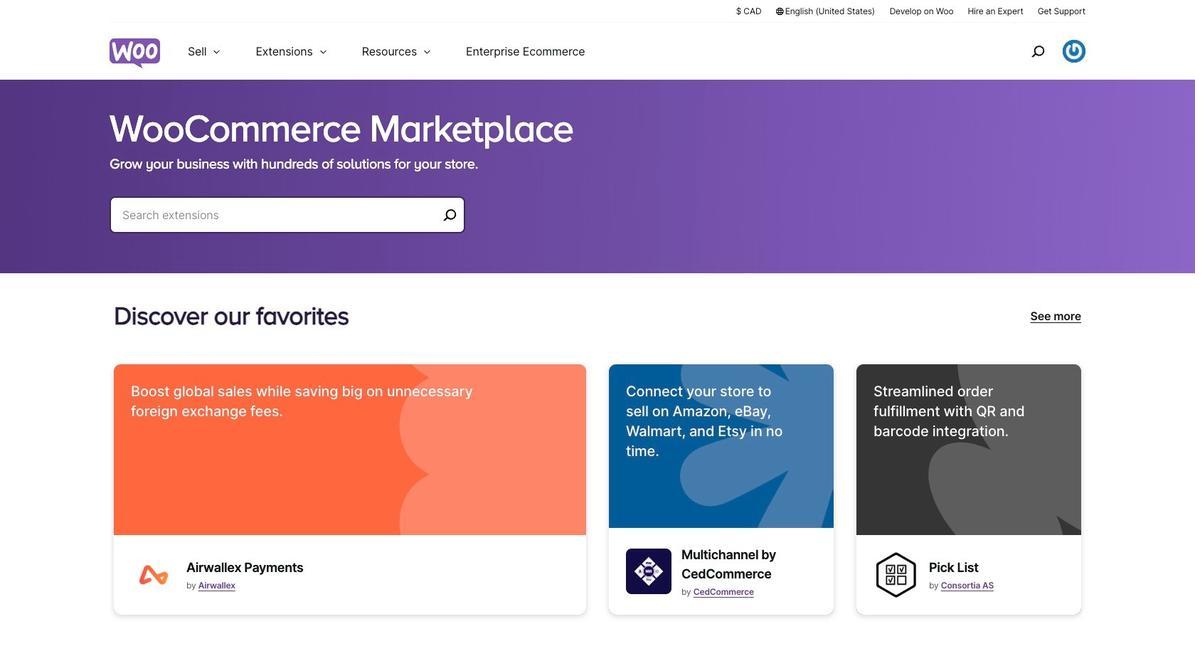 Task type: describe. For each thing, give the bounding box(es) containing it.
service navigation menu element
[[1001, 28, 1086, 74]]

open account menu image
[[1063, 40, 1086, 63]]



Task type: locate. For each thing, give the bounding box(es) containing it.
Search extensions search field
[[122, 205, 438, 225]]

None search field
[[110, 196, 465, 250]]

search image
[[1027, 40, 1050, 63]]



Task type: vqa. For each thing, say whether or not it's contained in the screenshot.
"search field"
yes



